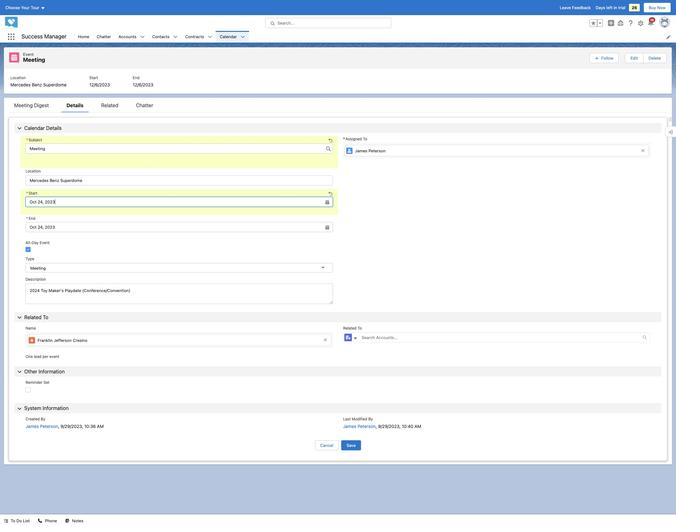 Task type: locate. For each thing, give the bounding box(es) containing it.
start
[[89, 75, 98, 80], [29, 191, 37, 196]]

group
[[590, 19, 604, 27], [590, 52, 667, 64], [26, 189, 333, 207], [26, 215, 333, 232]]

end
[[133, 75, 140, 80], [29, 216, 35, 221]]

meeting for meeting digest
[[14, 102, 33, 108]]

subject
[[29, 137, 42, 142]]

related up name
[[24, 315, 42, 320]]

2 horizontal spatial related
[[343, 326, 357, 331]]

chatter link right home
[[93, 31, 115, 43]]

meeting up description
[[30, 266, 46, 271]]

1 vertical spatial information
[[43, 406, 69, 411]]

text default image right accounts image
[[354, 336, 358, 341]]

days left in trial
[[596, 5, 626, 10]]

text default image inside to do list "button"
[[4, 519, 8, 523]]

accounts
[[119, 34, 137, 39]]

chatter link down end 12/6/2023
[[131, 101, 158, 112]]

meeting up location mercedes benz superdome
[[23, 57, 45, 63]]

0 horizontal spatial event
[[23, 52, 34, 57]]

1 vertical spatial chatter
[[136, 102, 153, 108]]

1 am from the left
[[97, 424, 104, 429]]

meeting inside popup button
[[30, 266, 46, 271]]

1 vertical spatial event
[[40, 240, 50, 245]]

location mercedes benz superdome
[[10, 75, 67, 87]]

0 horizontal spatial start
[[29, 191, 37, 196]]

location inside location mercedes benz superdome
[[10, 75, 26, 80]]

created by james peterson , 9/29/2023, 10:36 am
[[26, 417, 104, 429]]

0 vertical spatial event
[[23, 52, 34, 57]]

10:40
[[402, 424, 414, 429]]

meeting
[[23, 57, 45, 63], [14, 102, 33, 108], [30, 266, 46, 271]]

* subject
[[26, 137, 42, 142]]

feedback
[[573, 5, 591, 10]]

None text field
[[26, 143, 333, 154], [26, 197, 333, 207], [26, 143, 333, 154], [26, 197, 333, 207]]

1 vertical spatial start
[[29, 191, 37, 196]]

2 vertical spatial related
[[343, 326, 357, 331]]

text default image
[[208, 35, 212, 39], [354, 336, 358, 341], [38, 519, 42, 523]]

am right 10:40
[[415, 424, 422, 429]]

to up franklin
[[43, 315, 48, 320]]

9/29/2023, inside created by james peterson , 9/29/2023, 10:36 am
[[61, 424, 83, 429]]

one lead per event
[[26, 355, 59, 359]]

related down start 12/6/2023
[[101, 102, 118, 108]]

2 9/29/2023, from the left
[[378, 424, 401, 429]]

10
[[651, 18, 655, 22]]

0 horizontal spatial chatter
[[97, 34, 111, 39]]

1 vertical spatial location
[[26, 169, 41, 173]]

text default image inside phone button
[[38, 519, 42, 523]]

by right created
[[41, 417, 45, 422]]

1 horizontal spatial chatter link
[[131, 101, 158, 112]]

james peterson link for 9/29/2023, 10:36 am
[[26, 424, 58, 429]]

james
[[355, 148, 368, 153], [26, 424, 39, 429], [343, 424, 357, 429]]

* up * end
[[26, 191, 28, 196]]

1 12/6/2023 from the left
[[89, 82, 110, 87]]

location
[[10, 75, 26, 80], [26, 169, 41, 173]]

james inside last modified by james peterson , 9/29/2023, 10:40 am
[[343, 424, 357, 429]]

9/29/2023, left 10:40
[[378, 424, 401, 429]]

1 vertical spatial chatter link
[[131, 101, 158, 112]]

benz
[[32, 82, 42, 87]]

0 vertical spatial text default image
[[208, 35, 212, 39]]

to right 'assigned'
[[363, 137, 368, 141]]

modified
[[352, 417, 368, 422]]

1 horizontal spatial am
[[415, 424, 422, 429]]

location up mercedes at left
[[10, 75, 26, 80]]

0 horizontal spatial text default image
[[38, 519, 42, 523]]

by right modified
[[369, 417, 373, 422]]

information
[[39, 369, 65, 375], [43, 406, 69, 411]]

franklin jefferson cresino link
[[27, 334, 332, 346]]

list
[[23, 519, 30, 524]]

information inside 'dropdown button'
[[43, 406, 69, 411]]

start 12/6/2023
[[89, 75, 110, 87]]

text default image left phone
[[38, 519, 42, 523]]

0 vertical spatial start
[[89, 75, 98, 80]]

,
[[58, 424, 59, 429], [376, 424, 377, 429]]

notes button
[[61, 515, 87, 527]]

day
[[32, 240, 39, 245]]

location up * start
[[26, 169, 41, 173]]

2 12/6/2023 from the left
[[133, 82, 154, 87]]

0 vertical spatial location
[[10, 75, 26, 80]]

1 horizontal spatial 9/29/2023,
[[378, 424, 401, 429]]

2 by from the left
[[369, 417, 373, 422]]

event down success
[[23, 52, 34, 57]]

1 vertical spatial end
[[29, 216, 35, 221]]

1 horizontal spatial by
[[369, 417, 373, 422]]

event right the day
[[40, 240, 50, 245]]

calendar up * subject
[[24, 125, 45, 131]]

1 horizontal spatial chatter
[[136, 102, 153, 108]]

related to up name
[[24, 315, 48, 320]]

calendar
[[220, 34, 237, 39], [24, 125, 45, 131]]

calendar inside list item
[[220, 34, 237, 39]]

1 horizontal spatial 12/6/2023
[[133, 82, 154, 87]]

peterson inside last modified by james peterson , 9/29/2023, 10:40 am
[[358, 424, 376, 429]]

0 vertical spatial chatter
[[97, 34, 111, 39]]

delete button
[[644, 53, 667, 63]]

edit
[[631, 55, 638, 61]]

meeting inside "link"
[[14, 102, 33, 108]]

* start
[[26, 191, 37, 196]]

am inside last modified by james peterson , 9/29/2023, 10:40 am
[[415, 424, 422, 429]]

details link
[[61, 101, 89, 112]]

group containing follow
[[590, 52, 667, 64]]

text default image inside "calendar" list item
[[241, 35, 245, 39]]

to
[[363, 137, 368, 141], [43, 315, 48, 320], [358, 326, 362, 331], [11, 519, 15, 524]]

related inside related to dropdown button
[[24, 315, 42, 320]]

type
[[26, 256, 34, 261]]

related
[[101, 102, 118, 108], [24, 315, 42, 320], [343, 326, 357, 331]]

1 vertical spatial list
[[4, 69, 672, 94]]

1 horizontal spatial start
[[89, 75, 98, 80]]

one
[[26, 355, 33, 359]]

your
[[21, 5, 30, 10]]

chatter link
[[93, 31, 115, 43], [131, 101, 158, 112]]

* for *
[[343, 137, 345, 141]]

* left 'assigned'
[[343, 137, 345, 141]]

to inside "button"
[[11, 519, 15, 524]]

text default image
[[140, 35, 145, 39], [173, 35, 178, 39], [241, 35, 245, 39], [643, 335, 648, 340], [4, 519, 8, 523], [65, 519, 70, 523]]

1 , from the left
[[58, 424, 59, 429]]

contacts list item
[[149, 31, 182, 43]]

0 vertical spatial end
[[133, 75, 140, 80]]

by inside created by james peterson , 9/29/2023, 10:36 am
[[41, 417, 45, 422]]

event
[[23, 52, 34, 57], [40, 240, 50, 245]]

calendar details button
[[15, 123, 662, 133]]

details down superdome
[[67, 102, 84, 108]]

details down the digest
[[46, 125, 62, 131]]

0 vertical spatial chatter link
[[93, 31, 115, 43]]

leave
[[560, 5, 572, 10]]

* left subject
[[26, 137, 28, 142]]

chatter
[[97, 34, 111, 39], [136, 102, 153, 108]]

contracts link
[[182, 31, 208, 43]]

meeting left the digest
[[14, 102, 33, 108]]

10 button
[[648, 17, 656, 27]]

related to
[[24, 315, 48, 320], [343, 326, 362, 331]]

* for * end
[[26, 216, 28, 221]]

, left 10:40
[[376, 424, 377, 429]]

name
[[26, 326, 36, 331]]

12/6/2023
[[89, 82, 110, 87], [133, 82, 154, 87]]

edit button
[[626, 53, 644, 63]]

0 vertical spatial related to
[[24, 315, 48, 320]]

am right the 10:36
[[97, 424, 104, 429]]

0 horizontal spatial by
[[41, 417, 45, 422]]

1 vertical spatial related
[[24, 315, 42, 320]]

james down created
[[26, 424, 39, 429]]

26
[[632, 5, 638, 10]]

1 horizontal spatial end
[[133, 75, 140, 80]]

0 horizontal spatial am
[[97, 424, 104, 429]]

1 horizontal spatial event
[[40, 240, 50, 245]]

* up all-
[[26, 216, 28, 221]]

information for system information
[[43, 406, 69, 411]]

0 horizontal spatial ,
[[58, 424, 59, 429]]

0 horizontal spatial calendar
[[24, 125, 45, 131]]

1 horizontal spatial ,
[[376, 424, 377, 429]]

reminder set
[[26, 380, 50, 385]]

9/29/2023, left the 10:36
[[61, 424, 83, 429]]

0 horizontal spatial chatter link
[[93, 31, 115, 43]]

2 vertical spatial text default image
[[38, 519, 42, 523]]

1 vertical spatial related to
[[343, 326, 362, 331]]

list containing mercedes benz superdome
[[4, 69, 672, 94]]

list containing home
[[74, 31, 677, 43]]

franklin
[[38, 338, 53, 343]]

9/29/2023, inside last modified by james peterson , 9/29/2023, 10:40 am
[[378, 424, 401, 429]]

0 vertical spatial list
[[74, 31, 677, 43]]

0 vertical spatial calendar
[[220, 34, 237, 39]]

0 horizontal spatial related to
[[24, 315, 48, 320]]

chatter inside list
[[97, 34, 111, 39]]

related up accounts image
[[343, 326, 357, 331]]

james down "last"
[[343, 424, 357, 429]]

2 am from the left
[[415, 424, 422, 429]]

by
[[41, 417, 45, 422], [369, 417, 373, 422]]

manager
[[44, 33, 67, 40]]

list
[[74, 31, 677, 43], [4, 69, 672, 94]]

information inside dropdown button
[[39, 369, 65, 375]]

, inside created by james peterson , 9/29/2023, 10:36 am
[[58, 424, 59, 429]]

calendar inside dropdown button
[[24, 125, 45, 131]]

calendar for calendar details
[[24, 125, 45, 131]]

0 horizontal spatial details
[[46, 125, 62, 131]]

chatter right home
[[97, 34, 111, 39]]

0 vertical spatial details
[[67, 102, 84, 108]]

0 vertical spatial information
[[39, 369, 65, 375]]

days
[[596, 5, 606, 10]]

* end
[[26, 216, 35, 221]]

0 horizontal spatial related
[[24, 315, 42, 320]]

to left do
[[11, 519, 15, 524]]

in
[[614, 5, 618, 10]]

event meeting
[[23, 52, 45, 63]]

1 vertical spatial calendar
[[24, 125, 45, 131]]

text default image right contracts at the left top of page
[[208, 35, 212, 39]]

contracts list item
[[182, 31, 216, 43]]

james down assigned to
[[355, 148, 368, 153]]

0 horizontal spatial 12/6/2023
[[89, 82, 110, 87]]

2 , from the left
[[376, 424, 377, 429]]

calendar right "contracts" list item
[[220, 34, 237, 39]]

set
[[44, 380, 50, 385]]

related to up accounts image
[[343, 326, 362, 331]]

1 horizontal spatial text default image
[[208, 35, 212, 39]]

, down system information
[[58, 424, 59, 429]]

to down related to dropdown button
[[358, 326, 362, 331]]

1 vertical spatial details
[[46, 125, 62, 131]]

1 vertical spatial meeting
[[14, 102, 33, 108]]

2 vertical spatial meeting
[[30, 266, 46, 271]]

1 horizontal spatial details
[[67, 102, 84, 108]]

All-Day Event checkbox
[[26, 247, 31, 252]]

system information button
[[15, 403, 662, 414]]

buy now
[[649, 5, 666, 10]]

2 horizontal spatial text default image
[[354, 336, 358, 341]]

now
[[658, 5, 666, 10]]

1 horizontal spatial calendar
[[220, 34, 237, 39]]

information up set
[[39, 369, 65, 375]]

calendar for calendar
[[220, 34, 237, 39]]

1 by from the left
[[41, 417, 45, 422]]

1 vertical spatial text default image
[[354, 336, 358, 341]]

1 9/29/2023, from the left
[[61, 424, 83, 429]]

information up created by james peterson , 9/29/2023, 10:36 am
[[43, 406, 69, 411]]

0 vertical spatial related
[[101, 102, 118, 108]]

*
[[343, 137, 345, 141], [26, 137, 28, 142], [26, 191, 28, 196], [26, 216, 28, 221]]

chatter down end 12/6/2023
[[136, 102, 153, 108]]

peterson
[[369, 148, 386, 153], [40, 424, 58, 429], [358, 424, 376, 429]]

None text field
[[26, 222, 333, 232]]

0 horizontal spatial 9/29/2023,
[[61, 424, 83, 429]]

assigned to
[[346, 137, 368, 141]]



Task type: vqa. For each thing, say whether or not it's contained in the screenshot.


Task type: describe. For each thing, give the bounding box(es) containing it.
12/6/2023 for start 12/6/2023
[[89, 82, 110, 87]]

cancel button
[[315, 441, 339, 451]]

created
[[26, 417, 40, 422]]

search... button
[[265, 18, 392, 28]]

other information button
[[15, 367, 662, 377]]

text default image inside "contracts" list item
[[208, 35, 212, 39]]

peterson inside created by james peterson , 9/29/2023, 10:36 am
[[40, 424, 58, 429]]

choose your tour
[[5, 5, 39, 10]]

calendar details
[[24, 125, 62, 131]]

leave feedback link
[[560, 5, 591, 10]]

1 horizontal spatial related to
[[343, 326, 362, 331]]

* for * start
[[26, 191, 28, 196]]

other information
[[24, 369, 65, 375]]

location for location mercedes benz superdome
[[10, 75, 26, 80]]

cancel
[[321, 443, 334, 448]]

details inside dropdown button
[[46, 125, 62, 131]]

success
[[21, 33, 43, 40]]

all-day event
[[26, 240, 50, 245]]

assigned
[[346, 137, 362, 141]]

information for other information
[[39, 369, 65, 375]]

chatter for the chatter link to the bottom
[[136, 102, 153, 108]]

james inside created by james peterson , 9/29/2023, 10:36 am
[[26, 424, 39, 429]]

Related To text field
[[358, 333, 643, 343]]

Description text field
[[26, 284, 333, 304]]

system
[[24, 406, 41, 411]]

phone button
[[34, 515, 61, 527]]

to inside dropdown button
[[43, 315, 48, 320]]

left
[[607, 5, 613, 10]]

last
[[343, 417, 351, 422]]

digest
[[34, 102, 49, 108]]

all-
[[26, 240, 32, 245]]

choose your tour button
[[5, 3, 45, 13]]

text default image inside 'notes' button
[[65, 519, 70, 523]]

save button
[[342, 441, 362, 451]]

to do list
[[11, 519, 30, 524]]

to do list button
[[0, 515, 34, 527]]

calendar link
[[216, 31, 241, 43]]

related link
[[96, 101, 124, 112]]

system information
[[24, 406, 69, 411]]

tour
[[31, 5, 39, 10]]

notes
[[72, 519, 83, 524]]

contacts
[[152, 34, 170, 39]]

leave feedback
[[560, 5, 591, 10]]

12/6/2023 for end 12/6/2023
[[133, 82, 154, 87]]

follow button
[[590, 53, 619, 63]]

success manager
[[21, 33, 67, 40]]

jefferson
[[54, 338, 72, 343]]

accounts link
[[115, 31, 140, 43]]

0 horizontal spatial end
[[29, 216, 35, 221]]

event inside "event meeting"
[[23, 52, 34, 57]]

text default image inside contacts list item
[[173, 35, 178, 39]]

contacts link
[[149, 31, 173, 43]]

reminder
[[26, 380, 43, 385]]

end 12/6/2023
[[133, 75, 154, 87]]

lead
[[34, 355, 41, 359]]

meeting for meeting popup button
[[30, 266, 46, 271]]

james peterson
[[355, 148, 386, 153]]

description
[[26, 277, 46, 282]]

franklin jefferson cresino
[[38, 338, 88, 343]]

contracts
[[185, 34, 204, 39]]

cresino
[[73, 338, 88, 343]]

calendar list item
[[216, 31, 249, 43]]

follow
[[602, 55, 614, 61]]

buy
[[649, 5, 657, 10]]

trial
[[619, 5, 626, 10]]

by inside last modified by james peterson , 9/29/2023, 10:40 am
[[369, 417, 373, 422]]

meeting button
[[26, 263, 333, 273]]

am inside created by james peterson , 9/29/2023, 10:36 am
[[97, 424, 104, 429]]

do
[[16, 519, 22, 524]]

end inside end 12/6/2023
[[133, 75, 140, 80]]

related to inside dropdown button
[[24, 315, 48, 320]]

phone
[[45, 519, 57, 524]]

Location text field
[[26, 175, 333, 185]]

other
[[24, 369, 37, 375]]

choose
[[5, 5, 20, 10]]

start inside start 12/6/2023
[[89, 75, 98, 80]]

per
[[43, 355, 48, 359]]

related to button
[[15, 313, 662, 323]]

james peterson link for 9/29/2023, 10:40 am
[[343, 424, 376, 429]]

, inside last modified by james peterson , 9/29/2023, 10:40 am
[[376, 424, 377, 429]]

chatter for the topmost the chatter link
[[97, 34, 111, 39]]

last modified by james peterson , 9/29/2023, 10:40 am
[[343, 417, 422, 429]]

10:36
[[84, 424, 96, 429]]

accounts list item
[[115, 31, 149, 43]]

home link
[[74, 31, 93, 43]]

location for location
[[26, 169, 41, 173]]

meeting digest link
[[9, 101, 54, 112]]

home
[[78, 34, 89, 39]]

* for * subject
[[26, 137, 28, 142]]

mercedes
[[10, 82, 31, 87]]

save
[[347, 443, 356, 448]]

meeting digest
[[14, 102, 49, 108]]

search...
[[278, 21, 295, 26]]

delete
[[649, 55, 662, 61]]

event
[[50, 355, 59, 359]]

superdome
[[43, 82, 67, 87]]

0 vertical spatial meeting
[[23, 57, 45, 63]]

text default image inside accounts list item
[[140, 35, 145, 39]]

accounts image
[[345, 334, 352, 342]]

1 horizontal spatial related
[[101, 102, 118, 108]]



